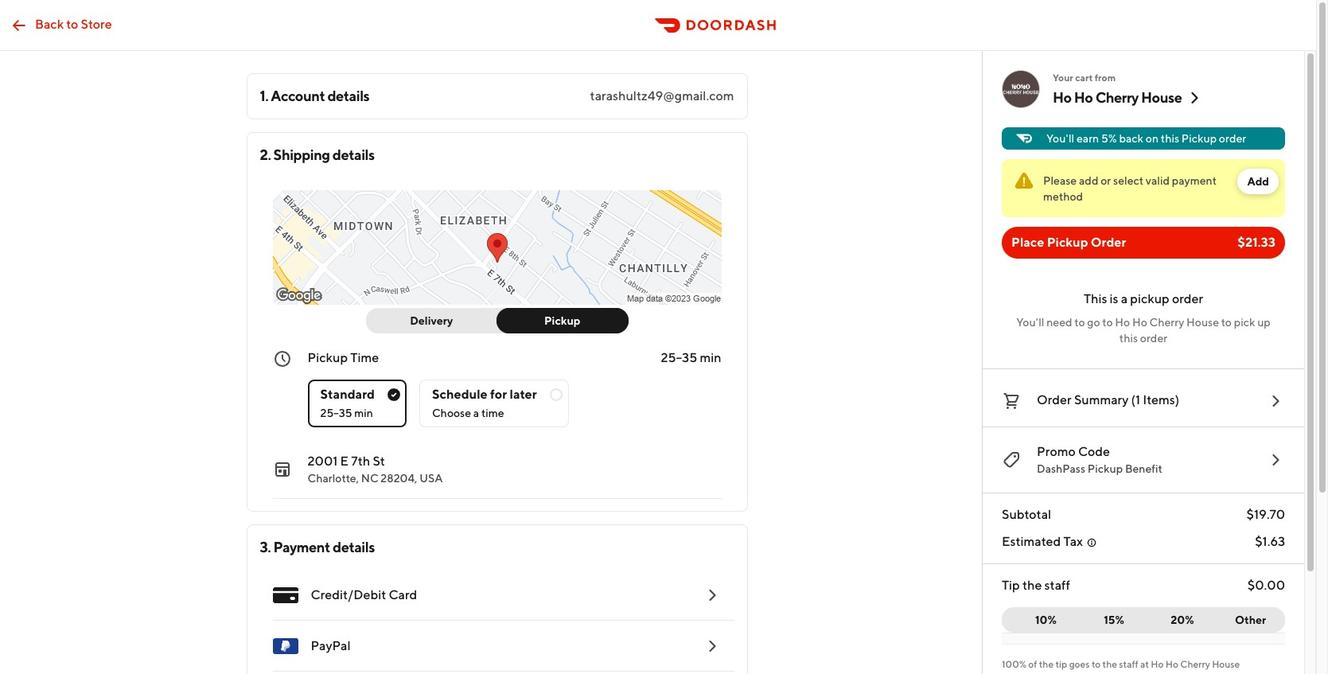Task type: describe. For each thing, give the bounding box(es) containing it.
2001
[[308, 454, 338, 469]]

1. account
[[260, 88, 325, 104]]

25–35 min inside option
[[320, 407, 373, 419]]

cherry inside button
[[1096, 89, 1139, 106]]

your cart from
[[1053, 72, 1116, 84]]

choose a time
[[432, 407, 504, 419]]

add
[[1079, 174, 1099, 187]]

need
[[1047, 316, 1072, 329]]

this is a pickup order
[[1084, 291, 1203, 306]]

order summary (1 items)
[[1037, 392, 1180, 407]]

method
[[1043, 190, 1083, 203]]

tarashultz49@gmail.com
[[590, 88, 734, 103]]

is
[[1110, 291, 1119, 306]]

go
[[1087, 316, 1100, 329]]

house inside button
[[1141, 89, 1182, 106]]

1 vertical spatial staff
[[1119, 658, 1139, 670]]

3. payment details
[[260, 539, 375, 556]]

Pickup radio
[[497, 308, 628, 333]]

2 vertical spatial cherry
[[1180, 658, 1210, 670]]

order inside button
[[1219, 132, 1246, 145]]

pickup
[[1130, 291, 1170, 306]]

a inside radio
[[473, 407, 479, 419]]

(1
[[1131, 392, 1141, 407]]

up
[[1258, 316, 1271, 329]]

back to store
[[35, 16, 112, 31]]

pickup inside radio
[[544, 314, 581, 327]]

benefit
[[1125, 462, 1163, 475]]

house inside you'll need to go to ho ho cherry house to pick up this order
[[1187, 316, 1219, 329]]

status containing please add or select valid payment method
[[1002, 159, 1285, 217]]

2001 e 7th st charlotte,  nc 28204,  usa
[[308, 454, 443, 485]]

show menu image
[[273, 583, 298, 608]]

15%
[[1104, 614, 1125, 626]]

summary
[[1074, 392, 1129, 407]]

goes
[[1069, 658, 1090, 670]]

you'll need to go to ho ho cherry house to pick up this order
[[1016, 316, 1271, 345]]

you'll earn 5% back on this pickup order button
[[1002, 127, 1285, 150]]

from
[[1095, 72, 1116, 84]]

0 vertical spatial staff
[[1045, 578, 1070, 593]]

your
[[1053, 72, 1073, 84]]

tip
[[1056, 658, 1067, 670]]

promo
[[1037, 444, 1076, 459]]

pick
[[1234, 316, 1255, 329]]

pickup time
[[308, 350, 379, 365]]

tip amount option group
[[1002, 607, 1285, 633]]

25–35 inside option
[[320, 407, 352, 419]]

payment
[[1172, 174, 1217, 187]]

at
[[1140, 658, 1149, 670]]

schedule
[[432, 387, 488, 402]]

this inside button
[[1161, 132, 1179, 145]]

add button
[[1238, 169, 1279, 194]]

add new payment method image for credit/debit card
[[702, 586, 721, 605]]

back
[[35, 16, 64, 31]]

order inside button
[[1037, 392, 1072, 407]]

this
[[1084, 291, 1107, 306]]

cherry inside you'll need to go to ho ho cherry house to pick up this order
[[1150, 316, 1184, 329]]

standard
[[320, 387, 375, 402]]

nc
[[361, 472, 378, 485]]

on
[[1146, 132, 1159, 145]]

to right go
[[1103, 316, 1113, 329]]

ho ho cherry house button
[[1053, 88, 1204, 107]]

please add or select valid payment method
[[1043, 174, 1217, 203]]

pickup inside promo code dashpass pickup benefit
[[1088, 462, 1123, 475]]

promo code dashpass pickup benefit
[[1037, 444, 1163, 475]]

tip the staff
[[1002, 578, 1070, 593]]

the right goes
[[1103, 658, 1117, 670]]

add new payment method image for paypal
[[702, 637, 721, 656]]

st
[[373, 454, 385, 469]]

none radio containing standard
[[308, 380, 407, 427]]

credit/debit card
[[311, 587, 417, 602]]

valid
[[1146, 174, 1170, 187]]

time
[[481, 407, 504, 419]]

delivery
[[410, 314, 453, 327]]

10%
[[1035, 614, 1057, 626]]

other
[[1235, 614, 1266, 626]]

2 vertical spatial house
[[1212, 658, 1240, 670]]

1. account details
[[260, 88, 369, 104]]

for
[[490, 387, 507, 402]]

the right of
[[1039, 658, 1054, 670]]

28204,
[[381, 472, 417, 485]]

back to store button
[[0, 9, 121, 41]]

please
[[1043, 174, 1077, 187]]

or
[[1101, 174, 1111, 187]]



Task type: vqa. For each thing, say whether or not it's contained in the screenshot.
Beer
no



Task type: locate. For each thing, give the bounding box(es) containing it.
1 vertical spatial order
[[1172, 291, 1203, 306]]

order inside you'll need to go to ho ho cherry house to pick up this order
[[1140, 332, 1168, 345]]

order up "add" button
[[1219, 132, 1246, 145]]

details right 1. account
[[327, 88, 369, 104]]

a right is
[[1121, 291, 1128, 306]]

code
[[1078, 444, 1110, 459]]

5%
[[1101, 132, 1117, 145]]

0 horizontal spatial you'll
[[1016, 316, 1044, 329]]

0 horizontal spatial order
[[1037, 392, 1072, 407]]

2 vertical spatial details
[[333, 539, 375, 556]]

0 horizontal spatial a
[[473, 407, 479, 419]]

2. shipping details
[[260, 146, 375, 163]]

1 vertical spatial this
[[1120, 332, 1138, 345]]

0 vertical spatial 25–35 min
[[661, 350, 721, 365]]

0 horizontal spatial this
[[1120, 332, 1138, 345]]

ho ho cherry house
[[1053, 89, 1182, 106]]

menu containing credit/debit card
[[260, 570, 734, 674]]

2 vertical spatial order
[[1140, 332, 1168, 345]]

1 vertical spatial min
[[354, 407, 373, 419]]

None radio
[[419, 380, 569, 427]]

1 vertical spatial add new payment method image
[[702, 637, 721, 656]]

tip
[[1002, 578, 1020, 593]]

to
[[66, 16, 78, 31], [1075, 316, 1085, 329], [1103, 316, 1113, 329], [1221, 316, 1232, 329], [1092, 658, 1101, 670]]

0 vertical spatial you'll
[[1047, 132, 1075, 145]]

min
[[700, 350, 721, 365], [354, 407, 373, 419]]

order left summary
[[1037, 392, 1072, 407]]

1 add new payment method image from the top
[[702, 586, 721, 605]]

1 vertical spatial house
[[1187, 316, 1219, 329]]

1 horizontal spatial min
[[700, 350, 721, 365]]

25–35
[[661, 350, 697, 365], [320, 407, 352, 419]]

details for 3. payment details
[[333, 539, 375, 556]]

delivery or pickup selector option group
[[366, 308, 628, 333]]

later
[[510, 387, 537, 402]]

1 vertical spatial 25–35 min
[[320, 407, 373, 419]]

back
[[1119, 132, 1144, 145]]

you'll for you'll earn 5% back on this pickup order
[[1047, 132, 1075, 145]]

1 horizontal spatial you'll
[[1047, 132, 1075, 145]]

you'll left the need
[[1016, 316, 1044, 329]]

0 vertical spatial this
[[1161, 132, 1179, 145]]

select
[[1113, 174, 1144, 187]]

order right pickup
[[1172, 291, 1203, 306]]

staff left at
[[1119, 658, 1139, 670]]

1 horizontal spatial order
[[1091, 235, 1126, 250]]

pickup
[[1182, 132, 1217, 145], [1047, 235, 1088, 250], [544, 314, 581, 327], [308, 350, 348, 365], [1088, 462, 1123, 475]]

100% of the tip goes to the staff at ho ho cherry house
[[1002, 658, 1240, 670]]

2. shipping
[[260, 146, 330, 163]]

schedule for later
[[432, 387, 537, 402]]

order
[[1091, 235, 1126, 250], [1037, 392, 1072, 407]]

the
[[1023, 578, 1042, 593], [1039, 658, 1054, 670], [1103, 658, 1117, 670]]

1 vertical spatial order
[[1037, 392, 1072, 407]]

20%
[[1171, 614, 1194, 626]]

this inside you'll need to go to ho ho cherry house to pick up this order
[[1120, 332, 1138, 345]]

usa
[[420, 472, 443, 485]]

0 vertical spatial house
[[1141, 89, 1182, 106]]

of
[[1028, 658, 1037, 670]]

store
[[81, 16, 112, 31]]

0 vertical spatial order
[[1091, 235, 1126, 250]]

this right on
[[1161, 132, 1179, 145]]

you'll inside you'll need to go to ho ho cherry house to pick up this order
[[1016, 316, 1044, 329]]

house up on
[[1141, 89, 1182, 106]]

0 vertical spatial a
[[1121, 291, 1128, 306]]

100%
[[1002, 658, 1027, 670]]

you'll earn 5% back on this pickup order
[[1047, 132, 1246, 145]]

1 horizontal spatial staff
[[1119, 658, 1139, 670]]

10% button
[[1002, 607, 1081, 633]]

time
[[350, 350, 379, 365]]

to left pick
[[1221, 316, 1232, 329]]

0 vertical spatial add new payment method image
[[702, 586, 721, 605]]

0 vertical spatial details
[[327, 88, 369, 104]]

status
[[1002, 159, 1285, 217]]

0 vertical spatial min
[[700, 350, 721, 365]]

details for 2. shipping details
[[333, 146, 375, 163]]

details
[[327, 88, 369, 104], [333, 146, 375, 163], [333, 539, 375, 556]]

choose
[[432, 407, 471, 419]]

cherry down 20% button
[[1180, 658, 1210, 670]]

Delivery radio
[[366, 308, 507, 333]]

house
[[1141, 89, 1182, 106], [1187, 316, 1219, 329], [1212, 658, 1240, 670]]

place pickup order
[[1012, 235, 1126, 250]]

none radio containing schedule for later
[[419, 380, 569, 427]]

place
[[1012, 235, 1044, 250]]

cherry down pickup
[[1150, 316, 1184, 329]]

1 vertical spatial details
[[333, 146, 375, 163]]

None radio
[[308, 380, 407, 427]]

1 horizontal spatial 25–35
[[661, 350, 697, 365]]

you'll for you'll need to go to ho ho cherry house to pick up this order
[[1016, 316, 1044, 329]]

earn
[[1077, 132, 1099, 145]]

0 vertical spatial cherry
[[1096, 89, 1139, 106]]

2 horizontal spatial order
[[1219, 132, 1246, 145]]

2 add new payment method image from the top
[[702, 637, 721, 656]]

add
[[1247, 175, 1269, 188]]

order summary (1 items) button
[[1002, 388, 1285, 414]]

details up credit/debit
[[333, 539, 375, 556]]

order down pickup
[[1140, 332, 1168, 345]]

0 horizontal spatial 25–35
[[320, 407, 352, 419]]

house left pick
[[1187, 316, 1219, 329]]

15% button
[[1080, 607, 1149, 633]]

ho
[[1053, 89, 1072, 106], [1074, 89, 1093, 106], [1115, 316, 1130, 329], [1132, 316, 1147, 329], [1151, 658, 1164, 670], [1166, 658, 1179, 670]]

0 vertical spatial order
[[1219, 132, 1246, 145]]

to right back on the left of page
[[66, 16, 78, 31]]

0 horizontal spatial staff
[[1045, 578, 1070, 593]]

cart
[[1075, 72, 1093, 84]]

1 horizontal spatial 25–35 min
[[661, 350, 721, 365]]

details for 1. account details
[[327, 88, 369, 104]]

3. payment
[[260, 539, 330, 556]]

credit/debit
[[311, 587, 386, 602]]

7th
[[351, 454, 370, 469]]

option group
[[308, 367, 721, 427]]

to left go
[[1075, 316, 1085, 329]]

this
[[1161, 132, 1179, 145], [1120, 332, 1138, 345]]

1 horizontal spatial this
[[1161, 132, 1179, 145]]

Other button
[[1216, 607, 1285, 633]]

charlotte,
[[308, 472, 359, 485]]

menu
[[260, 570, 734, 674]]

subtotal
[[1002, 507, 1052, 522]]

pickup inside button
[[1182, 132, 1217, 145]]

details right 2. shipping
[[333, 146, 375, 163]]

option group containing standard
[[308, 367, 721, 427]]

tax
[[1064, 534, 1083, 549]]

min inside option
[[354, 407, 373, 419]]

paypal
[[311, 638, 351, 653]]

to right goes
[[1092, 658, 1101, 670]]

$1.63
[[1255, 534, 1285, 549]]

you'll left earn
[[1047, 132, 1075, 145]]

0 horizontal spatial 25–35 min
[[320, 407, 373, 419]]

1 horizontal spatial a
[[1121, 291, 1128, 306]]

estimated
[[1002, 534, 1061, 549]]

card
[[389, 587, 417, 602]]

e
[[340, 454, 349, 469]]

$0.00
[[1248, 578, 1285, 593]]

0 vertical spatial 25–35
[[661, 350, 697, 365]]

1 vertical spatial a
[[473, 407, 479, 419]]

add new payment method image
[[702, 586, 721, 605], [702, 637, 721, 656]]

20% button
[[1148, 607, 1217, 633]]

cherry down from
[[1096, 89, 1139, 106]]

order up is
[[1091, 235, 1126, 250]]

25–35 min
[[661, 350, 721, 365], [320, 407, 373, 419]]

0 horizontal spatial order
[[1140, 332, 1168, 345]]

you'll inside you'll earn 5% back on this pickup order button
[[1047, 132, 1075, 145]]

$19.70
[[1247, 507, 1285, 522]]

you'll
[[1047, 132, 1075, 145], [1016, 316, 1044, 329]]

dashpass
[[1037, 462, 1086, 475]]

this down 'this is a pickup order' on the right of page
[[1120, 332, 1138, 345]]

a left time
[[473, 407, 479, 419]]

0 horizontal spatial min
[[354, 407, 373, 419]]

to inside button
[[66, 16, 78, 31]]

staff
[[1045, 578, 1070, 593], [1119, 658, 1139, 670]]

staff up 10%
[[1045, 578, 1070, 593]]

house down other
[[1212, 658, 1240, 670]]

1 vertical spatial 25–35
[[320, 407, 352, 419]]

items)
[[1143, 392, 1180, 407]]

$21.33
[[1238, 235, 1276, 250]]

the right tip
[[1023, 578, 1042, 593]]

1 horizontal spatial order
[[1172, 291, 1203, 306]]

cherry
[[1096, 89, 1139, 106], [1150, 316, 1184, 329], [1180, 658, 1210, 670]]

1 vertical spatial you'll
[[1016, 316, 1044, 329]]

1 vertical spatial cherry
[[1150, 316, 1184, 329]]



